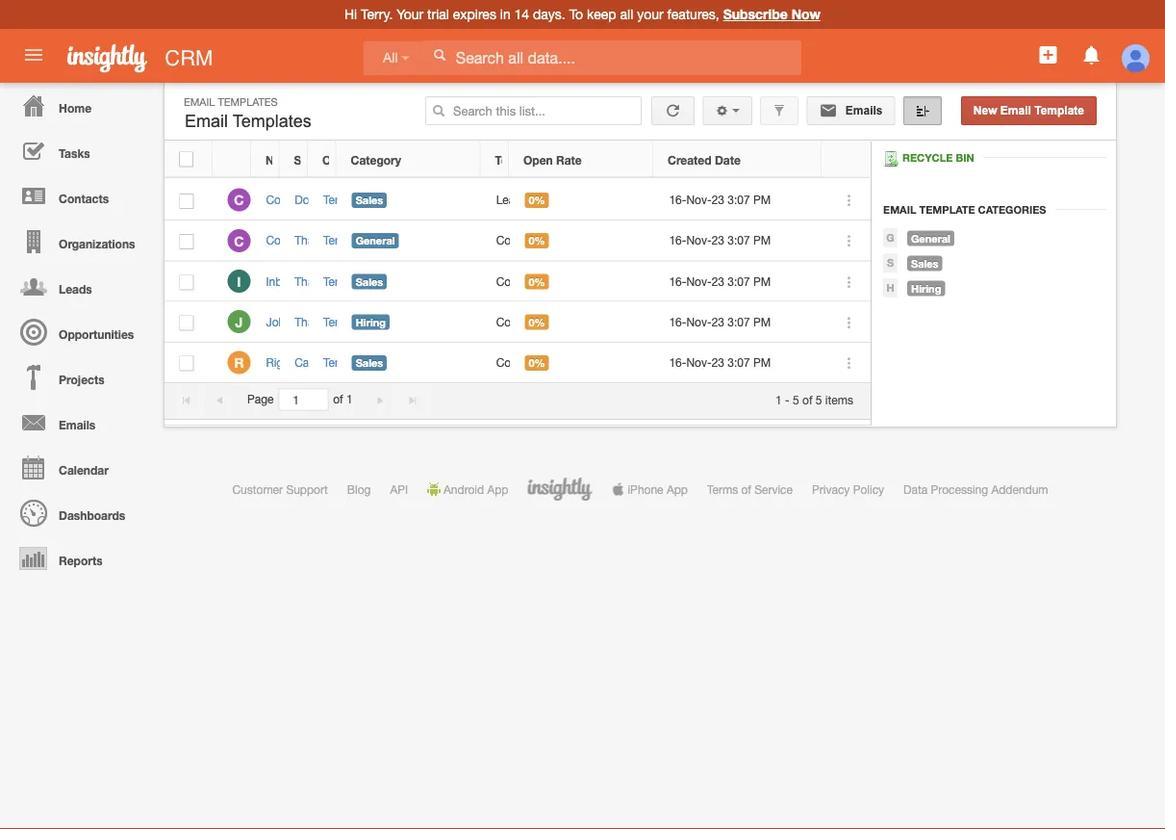 Task type: vqa. For each thing, say whether or not it's contained in the screenshot.
PM
yes



Task type: locate. For each thing, give the bounding box(es) containing it.
1 16-nov-23 3:07 pm cell from the top
[[655, 180, 823, 221]]

16- for time
[[670, 193, 687, 207]]

0% right lead
[[529, 194, 545, 207]]

terry turtle inside i row
[[323, 274, 380, 288]]

1 vertical spatial for
[[335, 274, 349, 288]]

23 inside the j row
[[712, 315, 725, 328]]

0 vertical spatial sales cell
[[337, 180, 482, 221]]

iphone app link
[[612, 482, 688, 496]]

1 horizontal spatial general
[[912, 232, 951, 245]]

contact 0% up the j row at the top
[[497, 274, 545, 288]]

0 horizontal spatial general
[[356, 235, 395, 247]]

contact down i row
[[497, 315, 538, 328]]

iphone app
[[628, 482, 688, 496]]

for for j
[[335, 315, 349, 328]]

1 0% cell from the top
[[510, 180, 655, 221]]

5 16-nov-23 3:07 pm from the top
[[670, 356, 771, 369]]

hiring cell
[[337, 302, 482, 343]]

android
[[444, 482, 484, 496]]

terms of service link
[[708, 482, 793, 496]]

templates
[[218, 95, 278, 108], [233, 111, 312, 131]]

0% cell for time
[[510, 180, 655, 221]]

show sidebar image
[[916, 104, 930, 117]]

emails left 'show sidebar' icon
[[843, 104, 883, 117]]

1 horizontal spatial template
[[1035, 104, 1085, 117]]

turtle inside r row
[[352, 356, 380, 369]]

tasks link
[[5, 128, 154, 173]]

2 sales cell from the top
[[337, 261, 482, 302]]

2 0% from the top
[[529, 235, 545, 247]]

contact 0% down the j row at the top
[[497, 356, 545, 369]]

4 contact 0% from the top
[[497, 356, 545, 369]]

for inside i row
[[335, 274, 349, 288]]

contacts
[[59, 192, 109, 205]]

1 5 from the left
[[793, 393, 800, 406]]

3 16-nov-23 3:07 pm from the top
[[670, 274, 771, 288]]

can
[[295, 356, 316, 369]]

sales up applying...
[[356, 275, 383, 288]]

you right do
[[313, 193, 332, 207]]

3 0% from the top
[[529, 275, 545, 288]]

general up contacting
[[356, 235, 395, 247]]

contact up the j row at the top
[[497, 274, 538, 288]]

cell
[[165, 180, 213, 221]]

3 nov- from the top
[[687, 274, 712, 288]]

0% down the j row at the top
[[529, 357, 545, 369]]

0% for do you have time to connect?
[[529, 194, 545, 207]]

3:07 inside r row
[[728, 356, 751, 369]]

contact 0% inside r row
[[497, 356, 545, 369]]

0 horizontal spatial of
[[333, 393, 343, 406]]

0% cell
[[510, 180, 655, 221], [510, 221, 655, 261], [510, 261, 655, 302], [510, 302, 655, 343], [510, 343, 655, 383]]

1 0% from the top
[[529, 194, 545, 207]]

1 vertical spatial c
[[234, 233, 244, 249]]

pm for me
[[754, 356, 771, 369]]

email
[[184, 95, 215, 108], [1001, 104, 1032, 117], [185, 111, 228, 131], [294, 193, 322, 207], [884, 203, 917, 216]]

sales inside i row
[[356, 275, 383, 288]]

general cell
[[337, 221, 482, 261]]

3 terry turtle from the top
[[323, 274, 380, 288]]

organizations link
[[5, 219, 154, 264]]

c
[[234, 192, 244, 208], [234, 233, 244, 249]]

customer support
[[232, 482, 328, 496]]

for inside c row
[[335, 234, 349, 247]]

5 right -
[[793, 393, 800, 406]]

calendar link
[[5, 445, 154, 490]]

0 vertical spatial emails
[[843, 104, 883, 117]]

2 terry turtle from the top
[[323, 234, 380, 247]]

contact inside r row
[[497, 356, 538, 369]]

general for general cell
[[356, 235, 395, 247]]

c left cold
[[234, 192, 244, 208]]

turtle for have
[[352, 193, 380, 207]]

terry turtle for have
[[323, 193, 380, 207]]

0% inside r row
[[529, 357, 545, 369]]

j
[[235, 314, 243, 330]]

2 c from the top
[[234, 233, 244, 249]]

contact inside the j row
[[497, 315, 538, 328]]

app right android
[[488, 482, 509, 496]]

nov-
[[687, 193, 712, 207], [687, 234, 712, 247], [687, 274, 712, 288], [687, 315, 712, 328], [687, 356, 712, 369]]

1 vertical spatial to
[[390, 356, 400, 369]]

contact 0% inside i row
[[497, 274, 545, 288]]

response inside the j row
[[350, 315, 402, 328]]

1 horizontal spatial 1
[[776, 393, 783, 406]]

sales inside r row
[[356, 357, 383, 369]]

3 contact cell from the top
[[482, 302, 538, 343]]

-
[[786, 393, 790, 406]]

1 terry turtle link from the top
[[323, 193, 380, 207]]

of right 1 field
[[333, 393, 343, 406]]

open rate
[[524, 153, 582, 166]]

1 turtle from the top
[[352, 193, 380, 207]]

1 vertical spatial c link
[[228, 229, 251, 252]]

16-nov-23 3:07 pm
[[670, 193, 771, 207], [670, 234, 771, 247], [670, 274, 771, 288], [670, 315, 771, 328], [670, 356, 771, 369]]

h
[[887, 282, 895, 294]]

4 23 from the top
[[712, 315, 725, 328]]

0 vertical spatial for
[[335, 234, 349, 247]]

thanks for i
[[295, 274, 332, 288]]

sales left 'the'
[[356, 357, 383, 369]]

2 1 from the left
[[776, 393, 783, 406]]

contact cell down lead
[[482, 221, 538, 261]]

terry turtle link for applying...
[[323, 315, 380, 328]]

1 vertical spatial response
[[350, 315, 402, 328]]

16-nov-23 3:07 pm inside r row
[[670, 356, 771, 369]]

5 terry from the top
[[323, 356, 348, 369]]

3 turtle from the top
[[352, 274, 380, 288]]

1 thanks from the top
[[295, 234, 332, 247]]

contact 0% inside the j row
[[497, 315, 545, 328]]

contact 0%
[[497, 234, 545, 247], [497, 274, 545, 288], [497, 315, 545, 328], [497, 356, 545, 369]]

terry for point
[[323, 356, 348, 369]]

16-nov-23 3:07 pm for time
[[670, 193, 771, 207]]

16-nov-23 3:07 pm cell
[[655, 180, 823, 221], [655, 221, 823, 261], [655, 261, 823, 302], [655, 302, 823, 343], [655, 343, 823, 383]]

can you point me to the right person? link
[[295, 356, 491, 369]]

for
[[335, 234, 349, 247], [335, 274, 349, 288], [335, 315, 349, 328]]

1 horizontal spatial emails
[[843, 104, 883, 117]]

sales for r
[[356, 357, 383, 369]]

1 c link from the top
[[228, 188, 251, 211]]

terry inside i row
[[323, 274, 348, 288]]

4 16- from the top
[[670, 315, 687, 328]]

pm for us.
[[754, 274, 771, 288]]

sales cell for c
[[337, 180, 482, 221]]

to inside c row
[[388, 193, 398, 207]]

nov- inside i row
[[687, 274, 712, 288]]

emails link down projects
[[5, 400, 154, 445]]

1 contact 0% from the top
[[497, 234, 545, 247]]

row
[[165, 142, 870, 178]]

created
[[668, 153, 712, 166]]

turtle
[[352, 193, 380, 207], [352, 234, 380, 247], [352, 274, 380, 288], [352, 315, 380, 328], [352, 356, 380, 369]]

None checkbox
[[180, 234, 194, 249]]

us.
[[410, 274, 426, 288]]

app right iphone
[[667, 482, 688, 496]]

open
[[524, 153, 553, 166]]

turtle for connecting
[[352, 234, 380, 247]]

c row
[[165, 180, 871, 221], [165, 221, 871, 261]]

1 c from the top
[[234, 192, 244, 208]]

c link for contact info
[[228, 229, 251, 252]]

5 16-nov-23 3:07 pm cell from the top
[[655, 343, 823, 383]]

5 0% cell from the top
[[510, 343, 655, 383]]

2 0% cell from the top
[[510, 221, 655, 261]]

0% inside i row
[[529, 275, 545, 288]]

0% cell for us.
[[510, 261, 655, 302]]

2 vertical spatial thanks
[[295, 315, 332, 328]]

3 terry turtle link from the top
[[323, 274, 380, 288]]

0 vertical spatial c link
[[228, 188, 251, 211]]

thanks for connecting
[[295, 234, 410, 247]]

contact cell right right
[[482, 343, 538, 383]]

2 contact cell from the top
[[482, 261, 538, 302]]

sales cell
[[337, 180, 482, 221], [337, 261, 482, 302], [337, 343, 482, 383]]

info
[[310, 234, 330, 247]]

0% up the j row at the top
[[529, 275, 545, 288]]

4 0% from the top
[[529, 316, 545, 328]]

app for iphone app
[[667, 482, 688, 496]]

person?
[[449, 356, 491, 369]]

white image
[[433, 48, 447, 62]]

5 pm from the top
[[754, 356, 771, 369]]

pm inside r row
[[754, 356, 771, 369]]

sales down the general 'link'
[[912, 257, 939, 270]]

search image
[[432, 104, 446, 117]]

projects
[[59, 373, 105, 386]]

terry turtle for contacting
[[323, 274, 380, 288]]

2 vertical spatial for
[[335, 315, 349, 328]]

1 vertical spatial emails link
[[5, 400, 154, 445]]

1 vertical spatial hiring
[[356, 316, 386, 328]]

template up the general 'link'
[[920, 203, 976, 216]]

4 terry from the top
[[323, 315, 348, 328]]

16-
[[670, 193, 687, 207], [670, 234, 687, 247], [670, 274, 687, 288], [670, 315, 687, 328], [670, 356, 687, 369]]

1 nov- from the top
[[687, 193, 712, 207]]

1 terry from the top
[[323, 193, 348, 207]]

email template categories
[[884, 203, 1047, 216]]

c row down lead 0%
[[165, 221, 871, 261]]

template inside "new email template" link
[[1035, 104, 1085, 117]]

contact for c
[[497, 234, 538, 247]]

of right -
[[803, 393, 813, 406]]

to right time
[[388, 193, 398, 207]]

you inside r row
[[319, 356, 338, 369]]

1 horizontal spatial app
[[667, 482, 688, 496]]

16-nov-23 3:07 pm inside i row
[[670, 274, 771, 288]]

23 inside i row
[[712, 274, 725, 288]]

hiring
[[912, 282, 942, 295], [356, 316, 386, 328]]

1 vertical spatial you
[[319, 356, 338, 369]]

3 23 from the top
[[712, 274, 725, 288]]

template down notifications image
[[1035, 104, 1085, 117]]

0 horizontal spatial hiring
[[356, 316, 386, 328]]

1 vertical spatial thanks
[[295, 274, 332, 288]]

you inside c row
[[313, 193, 332, 207]]

0 vertical spatial to
[[388, 193, 398, 207]]

3:07 for time
[[728, 193, 751, 207]]

0% down lead 0%
[[529, 235, 545, 247]]

3 thanks from the top
[[295, 315, 332, 328]]

general up sales link
[[912, 232, 951, 245]]

contact cell for j
[[482, 302, 538, 343]]

you right "can"
[[319, 356, 338, 369]]

1 left -
[[776, 393, 783, 406]]

terry for contacting
[[323, 274, 348, 288]]

sales cell for r
[[337, 343, 482, 383]]

c link up i link
[[228, 229, 251, 252]]

1 pm from the top
[[754, 193, 771, 207]]

contact cell for i
[[482, 261, 538, 302]]

contact cell down lead cell
[[482, 261, 538, 302]]

policy
[[854, 482, 885, 496]]

keep
[[587, 6, 617, 22]]

contact 0% inside c row
[[497, 234, 545, 247]]

5 left items
[[816, 393, 823, 406]]

contact for r
[[497, 356, 538, 369]]

3 for from the top
[[335, 315, 349, 328]]

of
[[333, 393, 343, 406], [803, 393, 813, 406], [742, 482, 752, 496]]

1 terry turtle from the top
[[323, 193, 380, 207]]

days.
[[533, 6, 566, 22]]

i row
[[165, 261, 871, 302]]

2 c link from the top
[[228, 229, 251, 252]]

2 5 from the left
[[816, 393, 823, 406]]

sales cell for i
[[337, 261, 482, 302]]

contact cell
[[482, 221, 538, 261], [482, 261, 538, 302], [482, 302, 538, 343], [482, 343, 538, 383]]

1 sales cell from the top
[[337, 180, 482, 221]]

1 down point
[[347, 393, 353, 406]]

2 vertical spatial sales cell
[[337, 343, 482, 383]]

5 23 from the top
[[712, 356, 725, 369]]

emails up calendar link
[[59, 418, 96, 431]]

inbound
[[266, 274, 309, 288]]

emails
[[843, 104, 883, 117], [59, 418, 96, 431]]

navigation
[[0, 83, 154, 581]]

general inside 'link'
[[912, 232, 951, 245]]

2 turtle from the top
[[352, 234, 380, 247]]

1 vertical spatial emails
[[59, 418, 96, 431]]

contact inside i row
[[497, 274, 538, 288]]

to inside r row
[[390, 356, 400, 369]]

sales for c
[[356, 194, 383, 207]]

0 vertical spatial thanks
[[295, 234, 332, 247]]

to right me
[[390, 356, 400, 369]]

c row down open
[[165, 180, 871, 221]]

trial
[[428, 6, 450, 22]]

turtle for applying...
[[352, 315, 380, 328]]

turtle inside i row
[[352, 274, 380, 288]]

3 sales cell from the top
[[337, 343, 482, 383]]

3 16- from the top
[[670, 274, 687, 288]]

0 horizontal spatial template
[[920, 203, 976, 216]]

leads
[[59, 282, 92, 296]]

5 terry turtle from the top
[[323, 356, 380, 369]]

contact 0% for i
[[497, 274, 545, 288]]

terry turtle inside r row
[[323, 356, 380, 369]]

contact down the j row at the top
[[497, 356, 538, 369]]

c up i link
[[234, 233, 244, 249]]

terry turtle inside the j row
[[323, 315, 380, 328]]

1 horizontal spatial 5
[[816, 393, 823, 406]]

3 pm from the top
[[754, 274, 771, 288]]

page
[[247, 393, 274, 406]]

0% down i row
[[529, 316, 545, 328]]

pm
[[754, 193, 771, 207], [754, 234, 771, 247], [754, 274, 771, 288], [754, 315, 771, 328], [754, 356, 771, 369]]

general
[[912, 232, 951, 245], [356, 235, 395, 247]]

3:07 inside i row
[[728, 274, 751, 288]]

now
[[792, 6, 821, 22]]

2 contact 0% from the top
[[497, 274, 545, 288]]

navigation containing home
[[0, 83, 154, 581]]

5 16- from the top
[[670, 356, 687, 369]]

0 horizontal spatial 1
[[347, 393, 353, 406]]

pm inside i row
[[754, 274, 771, 288]]

5 nov- from the top
[[687, 356, 712, 369]]

you
[[313, 193, 332, 207], [319, 356, 338, 369]]

terry turtle link for have
[[323, 193, 380, 207]]

new email template link
[[962, 96, 1098, 125]]

cog image
[[716, 104, 729, 117]]

0 horizontal spatial app
[[488, 482, 509, 496]]

0% for thanks for contacting us.
[[529, 275, 545, 288]]

1 field
[[280, 389, 328, 410]]

4 turtle from the top
[[352, 315, 380, 328]]

features,
[[668, 6, 720, 22]]

1 for from the top
[[335, 234, 349, 247]]

terry inside the j row
[[323, 315, 348, 328]]

0 vertical spatial template
[[1035, 104, 1085, 117]]

1 horizontal spatial hiring
[[912, 282, 942, 295]]

16-nov-23 3:07 pm cell for us.
[[655, 261, 823, 302]]

1 contact cell from the top
[[482, 221, 538, 261]]

terry turtle for point
[[323, 356, 380, 369]]

5 3:07 from the top
[[728, 356, 751, 369]]

contact 0% down i row
[[497, 315, 545, 328]]

0 vertical spatial response
[[312, 274, 364, 288]]

4 terry turtle link from the top
[[323, 315, 380, 328]]

i
[[237, 273, 241, 289]]

0 horizontal spatial emails
[[59, 418, 96, 431]]

2 3:07 from the top
[[728, 234, 751, 247]]

c link
[[228, 188, 251, 211], [228, 229, 251, 252]]

1 horizontal spatial emails link
[[807, 96, 896, 125]]

0 vertical spatial hiring
[[912, 282, 942, 295]]

4 16-nov-23 3:07 pm from the top
[[670, 315, 771, 328]]

0 horizontal spatial 5
[[793, 393, 800, 406]]

row group
[[165, 180, 871, 383]]

4 3:07 from the top
[[728, 315, 751, 328]]

1 16- from the top
[[670, 193, 687, 207]]

hiring inside 'cell'
[[356, 316, 386, 328]]

4 16-nov-23 3:07 pm cell from the top
[[655, 302, 823, 343]]

have
[[335, 193, 359, 207]]

1 1 from the left
[[347, 393, 353, 406]]

general inside cell
[[356, 235, 395, 247]]

1 3:07 from the top
[[728, 193, 751, 207]]

turtle for contacting
[[352, 274, 380, 288]]

3 3:07 from the top
[[728, 274, 751, 288]]

c for cold email
[[234, 192, 244, 208]]

2 app from the left
[[667, 482, 688, 496]]

emails link right show list view filters icon
[[807, 96, 896, 125]]

1 23 from the top
[[712, 193, 725, 207]]

for inside the j row
[[335, 315, 349, 328]]

3 0% cell from the top
[[510, 261, 655, 302]]

2 for from the top
[[335, 274, 349, 288]]

right person
[[266, 356, 333, 369]]

thanks for j
[[295, 315, 332, 328]]

0% for thanks for connecting
[[529, 235, 545, 247]]

0 vertical spatial you
[[313, 193, 332, 207]]

1 vertical spatial template
[[920, 203, 976, 216]]

new
[[974, 104, 998, 117]]

0% inside lead 0%
[[529, 194, 545, 207]]

connect?
[[402, 193, 450, 207]]

5 0% from the top
[[529, 357, 545, 369]]

16-nov-23 3:07 pm cell for time
[[655, 180, 823, 221]]

do
[[295, 193, 310, 207]]

thanks inside i row
[[295, 274, 332, 288]]

categories
[[979, 203, 1047, 216]]

sales inside c row
[[356, 194, 383, 207]]

lead cell
[[482, 180, 522, 221]]

2 terry turtle link from the top
[[323, 234, 380, 247]]

23 inside r row
[[712, 356, 725, 369]]

2 thanks from the top
[[295, 274, 332, 288]]

16- inside r row
[[670, 356, 687, 369]]

Search this list... text field
[[426, 96, 642, 125]]

terry turtle link for connecting
[[323, 234, 380, 247]]

1 16-nov-23 3:07 pm from the top
[[670, 193, 771, 207]]

contact down lead 0%
[[497, 234, 538, 247]]

1 vertical spatial sales cell
[[337, 261, 482, 302]]

iphone
[[628, 482, 664, 496]]

16- for us.
[[670, 274, 687, 288]]

2 terry from the top
[[323, 234, 348, 247]]

general for the general 'link'
[[912, 232, 951, 245]]

terms of service
[[708, 482, 793, 496]]

3 16-nov-23 3:07 pm cell from the top
[[655, 261, 823, 302]]

3 terry from the top
[[323, 274, 348, 288]]

4 contact cell from the top
[[482, 343, 538, 383]]

thanks inside the j row
[[295, 315, 332, 328]]

contact for i
[[497, 274, 538, 288]]

3 contact 0% from the top
[[497, 315, 545, 328]]

1 app from the left
[[488, 482, 509, 496]]

nov- inside r row
[[687, 356, 712, 369]]

terry turtle for applying...
[[323, 315, 380, 328]]

5 terry turtle link from the top
[[323, 356, 380, 369]]

None checkbox
[[179, 152, 194, 167], [180, 193, 194, 209], [180, 275, 194, 290], [180, 315, 194, 331], [180, 356, 194, 371], [179, 152, 194, 167], [180, 193, 194, 209], [180, 275, 194, 290], [180, 315, 194, 331], [180, 356, 194, 371]]

to
[[570, 6, 584, 22]]

sales down 'category'
[[356, 194, 383, 207]]

contact 0% for r
[[497, 356, 545, 369]]

terry inside r row
[[323, 356, 348, 369]]

0 vertical spatial c
[[234, 192, 244, 208]]

none checkbox inside c row
[[180, 234, 194, 249]]

terry for have
[[323, 193, 348, 207]]

turtle inside the j row
[[352, 315, 380, 328]]

c link left cold
[[228, 188, 251, 211]]

contact 0% down lead 0%
[[497, 234, 545, 247]]

sales
[[356, 194, 383, 207], [912, 257, 939, 270], [356, 275, 383, 288], [356, 357, 383, 369]]

nov- for time
[[687, 193, 712, 207]]

4 pm from the top
[[754, 315, 771, 328]]

0% inside the j row
[[529, 316, 545, 328]]

dashboards
[[59, 508, 125, 522]]

4 terry turtle from the top
[[323, 315, 380, 328]]

r row
[[165, 343, 871, 383]]

j link
[[228, 310, 251, 333]]

contact cell up person?
[[482, 302, 538, 343]]

expires
[[453, 6, 497, 22]]

4 nov- from the top
[[687, 315, 712, 328]]

16- inside i row
[[670, 274, 687, 288]]

of right terms on the bottom right
[[742, 482, 752, 496]]

5 turtle from the top
[[352, 356, 380, 369]]

privacy
[[813, 482, 851, 496]]

16- for me
[[670, 356, 687, 369]]



Task type: describe. For each thing, give the bounding box(es) containing it.
2 16-nov-23 3:07 pm from the top
[[670, 234, 771, 247]]

0 vertical spatial emails link
[[807, 96, 896, 125]]

4 0% cell from the top
[[510, 302, 655, 343]]

home
[[59, 101, 92, 115]]

the
[[403, 356, 419, 369]]

data processing addendum link
[[904, 482, 1049, 496]]

16-nov-23 3:07 pm for us.
[[670, 274, 771, 288]]

contact for j
[[497, 315, 538, 328]]

terry turtle for connecting
[[323, 234, 380, 247]]

cold email
[[266, 193, 322, 207]]

1 c row from the top
[[165, 180, 871, 221]]

application
[[289, 315, 347, 328]]

2 23 from the top
[[712, 234, 725, 247]]

job application response
[[266, 315, 402, 328]]

you for r
[[319, 356, 338, 369]]

cold email link
[[266, 193, 332, 207]]

14
[[515, 6, 530, 22]]

lead
[[497, 193, 522, 207]]

time
[[363, 193, 385, 207]]

processing
[[932, 482, 989, 496]]

point
[[341, 356, 367, 369]]

23 for me
[[712, 356, 725, 369]]

can you point me to the right person?
[[295, 356, 491, 369]]

api link
[[390, 482, 408, 496]]

recycle
[[903, 151, 954, 164]]

0% for can you point me to the right person?
[[529, 357, 545, 369]]

reports
[[59, 554, 103, 567]]

job application response link
[[266, 315, 411, 328]]

terry turtle link for contacting
[[323, 274, 380, 288]]

c for contact info
[[234, 233, 244, 249]]

0% cell for me
[[510, 343, 655, 383]]

thanks for applying... link
[[295, 315, 406, 328]]

thanks for c
[[295, 234, 332, 247]]

email templates button
[[180, 107, 317, 136]]

2 16- from the top
[[670, 234, 687, 247]]

2 nov- from the top
[[687, 234, 712, 247]]

applying...
[[353, 315, 406, 328]]

row containing category
[[165, 142, 870, 178]]

privacy policy
[[813, 482, 885, 496]]

to for r
[[390, 356, 400, 369]]

refresh list image
[[664, 104, 683, 117]]

nov- for me
[[687, 356, 712, 369]]

1 vertical spatial templates
[[233, 111, 312, 131]]

hiring for hiring link
[[912, 282, 942, 295]]

for for c
[[335, 234, 349, 247]]

reports link
[[5, 535, 154, 581]]

opportunities link
[[5, 309, 154, 354]]

nov- for us.
[[687, 274, 712, 288]]

16- inside the j row
[[670, 315, 687, 328]]

inbound response link
[[266, 274, 373, 288]]

show list view filters image
[[773, 104, 787, 117]]

2 c row from the top
[[165, 221, 871, 261]]

api
[[390, 482, 408, 496]]

pm for time
[[754, 193, 771, 207]]

in
[[500, 6, 511, 22]]

j row
[[165, 302, 871, 343]]

nov- inside the j row
[[687, 315, 712, 328]]

right
[[266, 356, 293, 369]]

hiring for hiring 'cell'
[[356, 316, 386, 328]]

contact info link
[[266, 234, 340, 247]]

contact 0% for c
[[497, 234, 545, 247]]

recycle bin link
[[884, 151, 985, 167]]

date
[[715, 153, 741, 166]]

turtle for point
[[352, 356, 380, 369]]

c link for cold email
[[228, 188, 251, 211]]

terms
[[708, 482, 739, 496]]

connecting
[[353, 234, 410, 247]]

16-nov-23 3:07 pm inside the j row
[[670, 315, 771, 328]]

2 pm from the top
[[754, 234, 771, 247]]

dashboards link
[[5, 490, 154, 535]]

notifications image
[[1081, 43, 1104, 66]]

do you have time to connect?
[[295, 193, 450, 207]]

organizations
[[59, 237, 135, 250]]

addendum
[[992, 482, 1049, 496]]

pm inside the j row
[[754, 315, 771, 328]]

subscribe now link
[[724, 6, 821, 22]]

terry turtle link for point
[[323, 356, 380, 369]]

contact 0% for j
[[497, 315, 545, 328]]

contact cell for c
[[482, 221, 538, 261]]

Search all data.... text field
[[422, 40, 802, 75]]

right
[[423, 356, 446, 369]]

0 horizontal spatial emails link
[[5, 400, 154, 445]]

you for c
[[313, 193, 332, 207]]

thanks for connecting link
[[295, 234, 410, 247]]

16-nov-23 3:07 pm cell for me
[[655, 343, 823, 383]]

cold
[[266, 193, 291, 207]]

sales for i
[[356, 275, 383, 288]]

terry for connecting
[[323, 234, 348, 247]]

category
[[351, 153, 401, 166]]

for for i
[[335, 274, 349, 288]]

projects link
[[5, 354, 154, 400]]

contact left 'info'
[[266, 234, 307, 247]]

leads link
[[5, 264, 154, 309]]

calendar
[[59, 463, 109, 477]]

contacting
[[353, 274, 407, 288]]

your
[[397, 6, 424, 22]]

3:07 inside the j row
[[728, 315, 751, 328]]

items
[[826, 393, 854, 406]]

1 - 5 of 5 items
[[776, 393, 854, 406]]

3:07 for us.
[[728, 274, 751, 288]]

customer
[[232, 482, 283, 496]]

all link
[[364, 41, 422, 75]]

recycle bin
[[903, 151, 975, 164]]

2 16-nov-23 3:07 pm cell from the top
[[655, 221, 823, 261]]

contact cell for r
[[482, 343, 538, 383]]

android app link
[[428, 482, 509, 496]]

email inside c row
[[294, 193, 322, 207]]

email templates email templates
[[184, 95, 312, 131]]

response inside i row
[[312, 274, 364, 288]]

terry for applying...
[[323, 315, 348, 328]]

support
[[286, 482, 328, 496]]

home link
[[5, 83, 154, 128]]

person
[[297, 356, 333, 369]]

customer support link
[[232, 482, 328, 496]]

i link
[[228, 270, 251, 293]]

thanks for contacting us.
[[295, 274, 426, 288]]

blog link
[[347, 482, 371, 496]]

23 for time
[[712, 193, 725, 207]]

23 for us.
[[712, 274, 725, 288]]

opportunities
[[59, 327, 134, 341]]

lead 0%
[[497, 193, 545, 207]]

app for android app
[[488, 482, 509, 496]]

rate
[[557, 153, 582, 166]]

g
[[887, 232, 895, 244]]

sales link
[[898, 256, 943, 271]]

3:07 for me
[[728, 356, 751, 369]]

inbound response
[[266, 274, 364, 288]]

all
[[383, 50, 398, 65]]

row group containing c
[[165, 180, 871, 383]]

hiring link
[[898, 281, 946, 296]]

blog
[[347, 482, 371, 496]]

0% for thanks for applying...
[[529, 316, 545, 328]]

data
[[904, 482, 928, 496]]

0 vertical spatial templates
[[218, 95, 278, 108]]

subscribe
[[724, 6, 788, 22]]

1 horizontal spatial of
[[742, 482, 752, 496]]

2 horizontal spatial of
[[803, 393, 813, 406]]

data processing addendum
[[904, 482, 1049, 496]]

android app
[[444, 482, 509, 496]]

to for c
[[388, 193, 398, 207]]

me
[[370, 356, 386, 369]]

16-nov-23 3:07 pm for me
[[670, 356, 771, 369]]

right person link
[[266, 356, 343, 369]]



